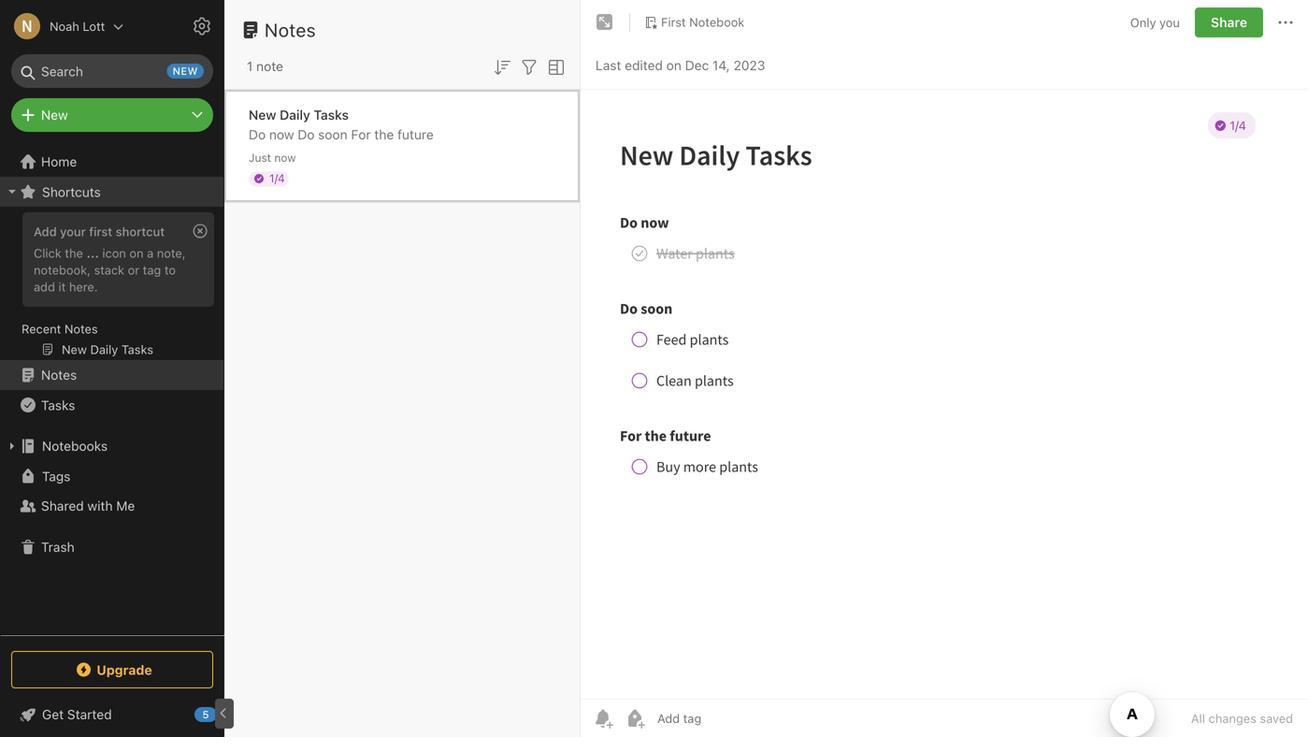 Task type: describe. For each thing, give the bounding box(es) containing it.
trash link
[[0, 532, 224, 562]]

only you
[[1131, 15, 1180, 29]]

notes inside note list element
[[265, 19, 316, 41]]

only
[[1131, 15, 1157, 29]]

upgrade button
[[11, 651, 213, 689]]

the inside tree
[[65, 246, 83, 260]]

Add filters field
[[518, 54, 541, 78]]

new
[[173, 65, 198, 77]]

noah lott
[[50, 19, 105, 33]]

tree containing home
[[0, 147, 225, 634]]

Add tag field
[[656, 710, 796, 726]]

new button
[[11, 98, 213, 132]]

me
[[116, 498, 135, 514]]

now for do
[[269, 127, 294, 142]]

on inside note window element
[[667, 58, 682, 73]]

to
[[165, 263, 176, 277]]

get started
[[42, 707, 112, 722]]

1 do from the left
[[249, 127, 266, 142]]

on inside icon on a note, notebook, stack or tag to add it here.
[[129, 246, 144, 260]]

tags button
[[0, 461, 224, 491]]

1
[[247, 58, 253, 74]]

all
[[1192, 711, 1206, 725]]

just
[[249, 151, 271, 164]]

1/4
[[269, 172, 285, 185]]

home
[[41, 154, 77, 169]]

new search field
[[24, 54, 204, 88]]

future
[[398, 127, 434, 142]]

upgrade
[[97, 662, 152, 678]]

share
[[1211, 14, 1248, 30]]

click
[[34, 246, 62, 260]]

here.
[[69, 280, 98, 294]]

started
[[67, 707, 112, 722]]

last
[[596, 58, 622, 73]]

last edited on dec 14, 2023
[[596, 58, 766, 73]]

noah
[[50, 19, 79, 33]]

soon
[[318, 127, 348, 142]]

you
[[1160, 15, 1180, 29]]

edited
[[625, 58, 663, 73]]

new for new
[[41, 107, 68, 123]]

14,
[[713, 58, 730, 73]]

add tag image
[[624, 707, 646, 730]]

now for just
[[274, 151, 296, 164]]

notebooks link
[[0, 431, 224, 461]]

add filters image
[[518, 56, 541, 78]]

first notebook
[[661, 15, 745, 29]]

...
[[87, 246, 99, 260]]

icon on a note, notebook, stack or tag to add it here.
[[34, 246, 186, 294]]

shared
[[41, 498, 84, 514]]

trash
[[41, 539, 75, 555]]

click to collapse image
[[217, 703, 232, 725]]

click the ...
[[34, 246, 99, 260]]

expand note image
[[594, 11, 616, 34]]

Account field
[[0, 7, 124, 45]]

expand notebooks image
[[5, 439, 20, 454]]

add
[[34, 225, 57, 239]]

the inside note list element
[[375, 127, 394, 142]]



Task type: locate. For each thing, give the bounding box(es) containing it.
do up just
[[249, 127, 266, 142]]

do now do soon for the future
[[249, 127, 434, 142]]

tasks inside button
[[41, 397, 75, 413]]

new inside note list element
[[249, 107, 276, 123]]

notebooks
[[42, 438, 108, 454]]

2 vertical spatial notes
[[41, 367, 77, 383]]

now
[[269, 127, 294, 142], [274, 151, 296, 164]]

1 vertical spatial now
[[274, 151, 296, 164]]

1 horizontal spatial tasks
[[314, 107, 349, 123]]

on left the a
[[129, 246, 144, 260]]

tasks inside note list element
[[314, 107, 349, 123]]

with
[[87, 498, 113, 514]]

Sort options field
[[491, 54, 514, 78]]

add
[[34, 280, 55, 294]]

now up 1/4
[[274, 151, 296, 164]]

shared with me link
[[0, 491, 224, 521]]

tasks up notebooks
[[41, 397, 75, 413]]

0 horizontal spatial new
[[41, 107, 68, 123]]

all changes saved
[[1192, 711, 1294, 725]]

notes right recent
[[64, 322, 98, 336]]

shortcut
[[116, 225, 165, 239]]

1 vertical spatial on
[[129, 246, 144, 260]]

recent notes
[[22, 322, 98, 336]]

new left the daily
[[249, 107, 276, 123]]

first notebook button
[[638, 9, 751, 36]]

get
[[42, 707, 64, 722]]

0 horizontal spatial do
[[249, 127, 266, 142]]

recent
[[22, 322, 61, 336]]

Search text field
[[24, 54, 200, 88]]

note,
[[157, 246, 186, 260]]

group
[[0, 207, 224, 368]]

tasks button
[[0, 390, 224, 420]]

View options field
[[541, 54, 568, 78]]

new daily tasks
[[249, 107, 349, 123]]

home link
[[0, 147, 225, 177]]

on
[[667, 58, 682, 73], [129, 246, 144, 260]]

notebook
[[690, 15, 745, 29]]

new inside popup button
[[41, 107, 68, 123]]

notes down recent notes
[[41, 367, 77, 383]]

note list element
[[225, 0, 581, 737]]

notebook,
[[34, 263, 91, 277]]

0 vertical spatial now
[[269, 127, 294, 142]]

2023
[[734, 58, 766, 73]]

new for new daily tasks
[[249, 107, 276, 123]]

0 vertical spatial on
[[667, 58, 682, 73]]

tag
[[143, 263, 161, 277]]

group inside tree
[[0, 207, 224, 368]]

More actions field
[[1275, 7, 1297, 37]]

tree
[[0, 147, 225, 634]]

daily
[[280, 107, 310, 123]]

0 horizontal spatial tasks
[[41, 397, 75, 413]]

add a reminder image
[[592, 707, 615, 730]]

0 vertical spatial tasks
[[314, 107, 349, 123]]

shortcuts button
[[0, 177, 224, 207]]

do
[[249, 127, 266, 142], [298, 127, 315, 142]]

lott
[[83, 19, 105, 33]]

tasks
[[314, 107, 349, 123], [41, 397, 75, 413]]

changes
[[1209, 711, 1257, 725]]

stack
[[94, 263, 124, 277]]

your
[[60, 225, 86, 239]]

Note Editor text field
[[581, 90, 1309, 699]]

for
[[351, 127, 371, 142]]

do down new daily tasks
[[298, 127, 315, 142]]

on left dec
[[667, 58, 682, 73]]

notes link
[[0, 360, 224, 390]]

1 horizontal spatial on
[[667, 58, 682, 73]]

first
[[661, 15, 686, 29]]

new
[[41, 107, 68, 123], [249, 107, 276, 123]]

Help and Learning task checklist field
[[0, 700, 225, 730]]

5
[[203, 709, 209, 721]]

notes
[[265, 19, 316, 41], [64, 322, 98, 336], [41, 367, 77, 383]]

the right for
[[375, 127, 394, 142]]

dec
[[685, 58, 709, 73]]

shortcuts
[[42, 184, 101, 199]]

2 do from the left
[[298, 127, 315, 142]]

new up home
[[41, 107, 68, 123]]

the left ...
[[65, 246, 83, 260]]

1 note
[[247, 58, 283, 74]]

note
[[256, 58, 283, 74]]

1 horizontal spatial new
[[249, 107, 276, 123]]

shared with me
[[41, 498, 135, 514]]

more actions image
[[1275, 11, 1297, 34]]

a
[[147, 246, 154, 260]]

1 vertical spatial tasks
[[41, 397, 75, 413]]

notes up note
[[265, 19, 316, 41]]

0 horizontal spatial on
[[129, 246, 144, 260]]

tasks up the soon
[[314, 107, 349, 123]]

or
[[128, 263, 140, 277]]

saved
[[1260, 711, 1294, 725]]

1 new from the left
[[41, 107, 68, 123]]

now down the daily
[[269, 127, 294, 142]]

2 new from the left
[[249, 107, 276, 123]]

icon
[[102, 246, 126, 260]]

share button
[[1195, 7, 1264, 37]]

0 vertical spatial notes
[[265, 19, 316, 41]]

1 vertical spatial the
[[65, 246, 83, 260]]

0 horizontal spatial the
[[65, 246, 83, 260]]

settings image
[[191, 15, 213, 37]]

1 horizontal spatial the
[[375, 127, 394, 142]]

just now
[[249, 151, 296, 164]]

it
[[58, 280, 66, 294]]

0 vertical spatial the
[[375, 127, 394, 142]]

group containing add your first shortcut
[[0, 207, 224, 368]]

first
[[89, 225, 112, 239]]

tags
[[42, 468, 71, 484]]

the
[[375, 127, 394, 142], [65, 246, 83, 260]]

1 vertical spatial notes
[[64, 322, 98, 336]]

1 horizontal spatial do
[[298, 127, 315, 142]]

note window element
[[581, 0, 1309, 737]]

add your first shortcut
[[34, 225, 165, 239]]



Task type: vqa. For each thing, say whether or not it's contained in the screenshot.
the bottommost THE
yes



